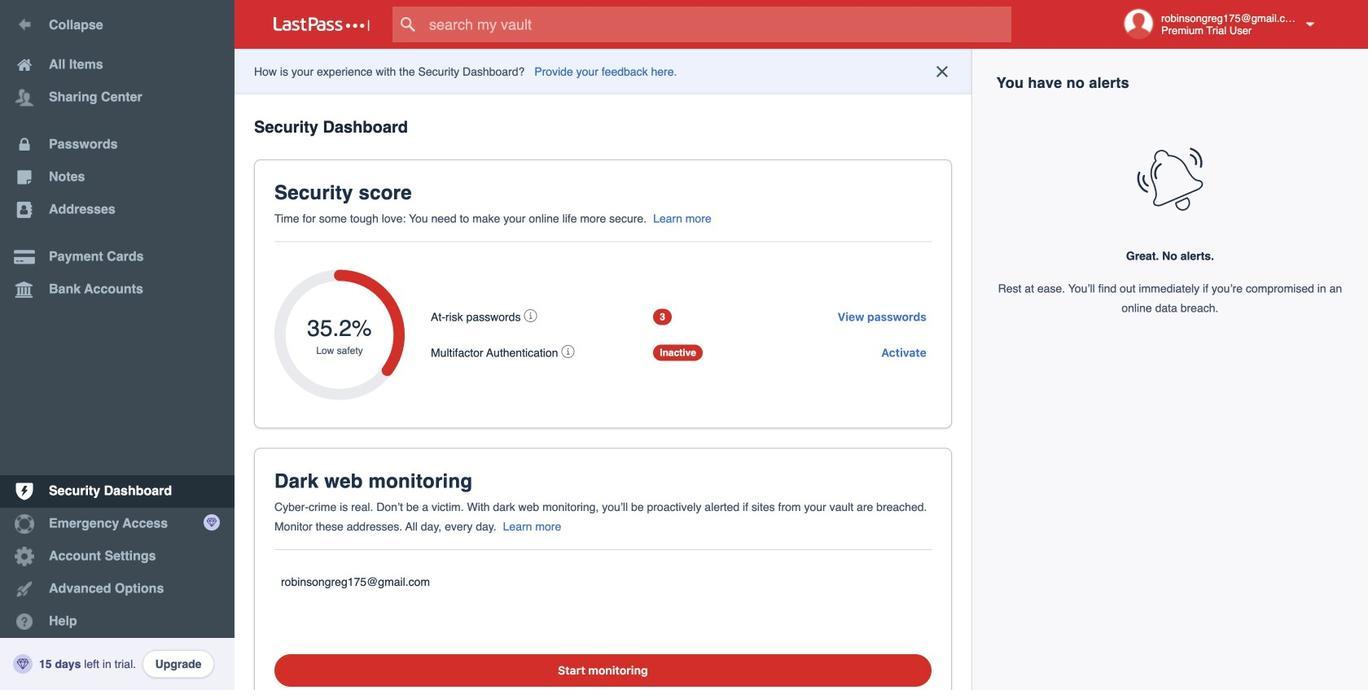 Task type: vqa. For each thing, say whether or not it's contained in the screenshot.
the Search search field
yes



Task type: locate. For each thing, give the bounding box(es) containing it.
search my vault text field
[[392, 7, 1043, 42]]



Task type: describe. For each thing, give the bounding box(es) containing it.
main navigation navigation
[[0, 0, 235, 691]]

lastpass image
[[274, 17, 370, 32]]

Search search field
[[392, 7, 1043, 42]]



